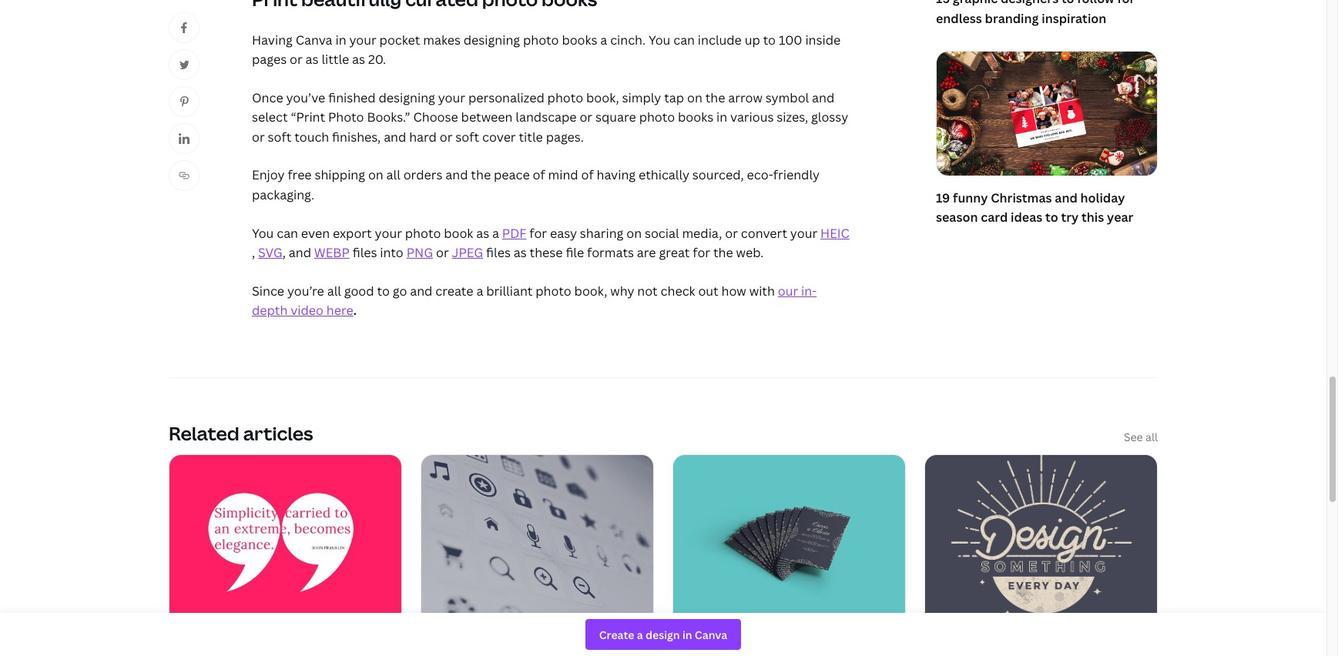 Task type: locate. For each thing, give the bounding box(es) containing it.
eco-
[[747, 167, 774, 184]]

can up svg link
[[277, 225, 298, 242]]

1 horizontal spatial a
[[492, 225, 499, 242]]

sizes,
[[777, 109, 808, 126]]

see all
[[1124, 430, 1158, 445]]

2 horizontal spatial on
[[687, 89, 703, 106]]

the inside 'once you've finished designing your personalized photo book, simply tap on the arrow symbol and select "print photo books." choose between landscape or square photo books in various sizes, glossy or soft touch finishes, and hard or soft cover title pages.'
[[706, 89, 725, 106]]

designing inside having canva in your pocket makes designing photo books a cinch. you can include up to 100 inside pages or as little as 20.
[[464, 31, 520, 48]]

1 horizontal spatial designing
[[464, 31, 520, 48]]

0 vertical spatial on
[[687, 89, 703, 106]]

or down canva
[[290, 51, 303, 68]]

for inside 15 graphic designers to follow for endless branding inspiration
[[1118, 0, 1136, 7]]

having
[[597, 167, 636, 184]]

can inside having canva in your pocket makes designing photo books a cinch. you can include up to 100 inside pages or as little as 20.
[[674, 31, 695, 48]]

0 vertical spatial you
[[649, 31, 671, 48]]

having canva in your pocket makes designing photo books a cinch. you can include up to 100 inside pages or as little as 20.
[[252, 31, 841, 68]]

books left cinch.
[[562, 31, 598, 48]]

or
[[290, 51, 303, 68], [580, 109, 593, 126], [252, 129, 265, 146], [440, 129, 453, 146], [725, 225, 738, 242], [436, 244, 449, 261]]

and up glossy at right
[[812, 89, 835, 106]]

your inside 'once you've finished designing your personalized photo book, simply tap on the arrow symbol and select "print photo books." choose between landscape or square photo books in various sizes, glossy or soft touch finishes, and hard or soft cover title pages.'
[[438, 89, 465, 106]]

1 horizontal spatial you
[[649, 31, 671, 48]]

0 horizontal spatial you
[[252, 225, 274, 242]]

1 horizontal spatial soft
[[456, 129, 479, 146]]

2 horizontal spatial for
[[1118, 0, 1136, 7]]

files
[[353, 244, 377, 261], [486, 244, 511, 261]]

1 horizontal spatial on
[[627, 225, 642, 242]]

you can even export your photo book as a pdf for easy sharing on social media, or convert your heic , svg , and webp files into png or jpeg files as these file formats are great for the web.
[[252, 225, 850, 261]]

2 vertical spatial on
[[627, 225, 642, 242]]

designing inside 'once you've finished designing your personalized photo book, simply tap on the arrow symbol and select "print photo books." choose between landscape or square photo books in various sizes, glossy or soft touch finishes, and hard or soft cover title pages.'
[[379, 89, 435, 106]]

on up are
[[627, 225, 642, 242]]

here
[[327, 302, 354, 319]]

little
[[322, 51, 349, 68]]

and inside the enjoy free shipping on all orders and the peace of mind of having ethically sourced, eco-friendly packaging.
[[446, 167, 468, 184]]

on right tap
[[687, 89, 703, 106]]

you up svg link
[[252, 225, 274, 242]]

files down export
[[353, 244, 377, 261]]

for right follow
[[1118, 0, 1136, 7]]

sourced,
[[693, 167, 744, 184]]

photo
[[523, 31, 559, 48], [548, 89, 583, 106], [639, 109, 675, 126], [405, 225, 441, 242], [536, 283, 572, 300]]

for up 'these'
[[530, 225, 547, 242]]

and right orders
[[446, 167, 468, 184]]

1 vertical spatial a
[[492, 225, 499, 242]]

0 horizontal spatial of
[[533, 167, 545, 184]]

0 vertical spatial all
[[387, 167, 401, 184]]

20.
[[368, 51, 386, 68]]

our in- depth video here link
[[252, 283, 817, 319]]

1 vertical spatial the
[[471, 167, 491, 184]]

a left pdf link
[[492, 225, 499, 242]]

1 vertical spatial you
[[252, 225, 274, 242]]

all up here
[[327, 283, 341, 300]]

0 horizontal spatial all
[[327, 283, 341, 300]]

to left follow
[[1062, 0, 1075, 7]]

a right create
[[477, 283, 483, 300]]

to left go
[[377, 283, 390, 300]]

for
[[1118, 0, 1136, 7], [530, 225, 547, 242], [693, 244, 711, 261]]

, left svg link
[[252, 244, 255, 261]]

pocket
[[380, 31, 420, 48]]

files down pdf
[[486, 244, 511, 261]]

0 vertical spatial books
[[562, 31, 598, 48]]

on inside you can even export your photo book as a pdf for easy sharing on social media, or convert your heic , svg , and webp files into png or jpeg files as these file formats are great for the web.
[[627, 225, 642, 242]]

on inside 'once you've finished designing your personalized photo book, simply tap on the arrow symbol and select "print photo books." choose between landscape or square photo books in various sizes, glossy or soft touch finishes, and hard or soft cover title pages.'
[[687, 89, 703, 106]]

hard
[[409, 129, 437, 146]]

1 vertical spatial designing
[[379, 89, 435, 106]]

soft down select
[[268, 129, 292, 146]]

canva
[[296, 31, 333, 48]]

all right see
[[1146, 430, 1158, 445]]

png link
[[407, 244, 433, 261]]

19
[[936, 189, 950, 206]]

our in- depth video here
[[252, 283, 817, 319]]

1 horizontal spatial inspiration
[[1042, 10, 1107, 27]]

up
[[745, 31, 760, 48]]

1 horizontal spatial all
[[387, 167, 401, 184]]

0 horizontal spatial soft
[[268, 129, 292, 146]]

can
[[674, 31, 695, 48], [277, 225, 298, 242]]

designing up books." at the left top
[[379, 89, 435, 106]]

a
[[601, 31, 608, 48], [492, 225, 499, 242], [477, 283, 483, 300]]

2 soft from the left
[[456, 129, 479, 146]]

pages
[[252, 51, 287, 68]]

0 horizontal spatial files
[[353, 244, 377, 261]]

of left mind
[[533, 167, 545, 184]]

0 horizontal spatial in
[[336, 31, 346, 48]]

and down books." at the left top
[[384, 129, 406, 146]]

0 vertical spatial for
[[1118, 0, 1136, 7]]

book, up square
[[586, 89, 619, 106]]

0 vertical spatial a
[[601, 31, 608, 48]]

a for photo
[[477, 283, 483, 300]]

packaging.
[[252, 187, 314, 204]]

photo up landscape
[[548, 89, 583, 106]]

export
[[333, 225, 372, 242]]

0 vertical spatial book,
[[586, 89, 619, 106]]

1 vertical spatial on
[[368, 167, 384, 184]]

1 vertical spatial in
[[717, 109, 728, 126]]

and up try
[[1055, 189, 1078, 206]]

a inside you can even export your photo book as a pdf for easy sharing on social media, or convert your heic , svg , and webp files into png or jpeg files as these file formats are great for the web.
[[492, 225, 499, 242]]

of
[[533, 167, 545, 184], [581, 167, 594, 184]]

webp
[[314, 244, 350, 261]]

2 horizontal spatial a
[[601, 31, 608, 48]]

1 vertical spatial books
[[678, 109, 714, 126]]

to right up
[[763, 31, 776, 48]]

not
[[638, 283, 658, 300]]

15
[[936, 0, 950, 7]]

0 vertical spatial in
[[336, 31, 346, 48]]

a showcase of 100 design quotes to ignite your inspiration image
[[170, 456, 401, 631]]

1 horizontal spatial files
[[486, 244, 511, 261]]

books down tap
[[678, 109, 714, 126]]

heic
[[821, 225, 850, 242]]

1 horizontal spatial for
[[693, 244, 711, 261]]

1 vertical spatial can
[[277, 225, 298, 242]]

to left try
[[1046, 209, 1059, 226]]

finished
[[328, 89, 376, 106]]

in left various
[[717, 109, 728, 126]]

book, left why
[[575, 283, 607, 300]]

pages.
[[546, 129, 584, 146]]

and down even at the top of page
[[289, 244, 311, 261]]

the left arrow at the top of the page
[[706, 89, 725, 106]]

soft down between
[[456, 129, 479, 146]]

0 horizontal spatial designing
[[379, 89, 435, 106]]

all
[[387, 167, 401, 184], [327, 283, 341, 300], [1146, 430, 1158, 445]]

photo up the png link
[[405, 225, 441, 242]]

create
[[436, 283, 474, 300]]

designing right makes
[[464, 31, 520, 48]]

of right mind
[[581, 167, 594, 184]]

2 horizontal spatial all
[[1146, 430, 1158, 445]]

ideas
[[1011, 209, 1043, 226]]

2 vertical spatial for
[[693, 244, 711, 261]]

between
[[461, 109, 513, 126]]

1 vertical spatial inspiration
[[710, 643, 770, 656]]

into
[[380, 244, 404, 261]]

great
[[659, 244, 690, 261]]

in
[[336, 31, 346, 48], [717, 109, 728, 126]]

2 files from the left
[[486, 244, 511, 261]]

articles
[[243, 421, 313, 446]]

in up little
[[336, 31, 346, 48]]

0 horizontal spatial for
[[530, 225, 547, 242]]

the left the web.
[[714, 244, 733, 261]]

0 horizontal spatial on
[[368, 167, 384, 184]]

0 vertical spatial can
[[674, 31, 695, 48]]

you right cinch.
[[649, 31, 671, 48]]

book, inside 'once you've finished designing your personalized photo book, simply tap on the arrow symbol and select "print photo books." choose between landscape or square photo books in various sizes, glossy or soft touch finishes, and hard or soft cover title pages.'
[[586, 89, 619, 106]]

, up 'since'
[[283, 244, 286, 261]]

free
[[288, 167, 312, 184]]

can left include at right top
[[674, 31, 695, 48]]

as down canva
[[306, 51, 319, 68]]

0 horizontal spatial can
[[277, 225, 298, 242]]

good
[[344, 283, 374, 300]]

check
[[661, 283, 696, 300]]

2 vertical spatial the
[[714, 244, 733, 261]]

related
[[169, 421, 239, 446]]

go
[[393, 283, 407, 300]]

1 horizontal spatial can
[[674, 31, 695, 48]]

see
[[1124, 430, 1143, 445]]

select
[[252, 109, 288, 126]]

1 horizontal spatial ,
[[283, 244, 286, 261]]

inspiration down follow
[[1042, 10, 1107, 27]]

having
[[252, 31, 293, 48]]

your up "choose"
[[438, 89, 465, 106]]

you inside you can even export your photo book as a pdf for easy sharing on social media, or convert your heic , svg , and webp files into png or jpeg files as these file formats are great for the web.
[[252, 225, 274, 242]]

include
[[698, 31, 742, 48]]

webp link
[[314, 244, 350, 261]]

1 horizontal spatial of
[[581, 167, 594, 184]]

0 vertical spatial the
[[706, 89, 725, 106]]

formats
[[587, 244, 634, 261]]

photo up personalized
[[523, 31, 559, 48]]

or up the pages. at top left
[[580, 109, 593, 126]]

as left 20. at the left of the page
[[352, 51, 365, 68]]

png
[[407, 244, 433, 261]]

and
[[812, 89, 835, 106], [384, 129, 406, 146], [446, 167, 468, 184], [1055, 189, 1078, 206], [289, 244, 311, 261], [410, 283, 433, 300]]

1 horizontal spatial books
[[678, 109, 714, 126]]

shipping
[[315, 167, 365, 184]]

orders
[[404, 167, 443, 184]]

once
[[252, 89, 283, 106]]

2 of from the left
[[581, 167, 594, 184]]

1 vertical spatial book,
[[575, 283, 607, 300]]

2 vertical spatial a
[[477, 283, 483, 300]]

choose
[[413, 109, 458, 126]]

0 vertical spatial inspiration
[[1042, 10, 1107, 27]]

1 vertical spatial all
[[327, 283, 341, 300]]

video
[[291, 302, 324, 319]]

0 horizontal spatial books
[[562, 31, 598, 48]]

0 horizontal spatial a
[[477, 283, 483, 300]]

glossy
[[811, 109, 849, 126]]

2 , from the left
[[283, 244, 286, 261]]

these
[[530, 244, 563, 261]]

0 vertical spatial designing
[[464, 31, 520, 48]]

your up 20. at the left of the page
[[349, 31, 377, 48]]

a left cinch.
[[601, 31, 608, 48]]

and inside 19 funny christmas and holiday season card ideas to try this year
[[1055, 189, 1078, 206]]

cinch.
[[610, 31, 646, 48]]

heic link
[[821, 225, 850, 242]]

to inside 15 graphic designers to follow for endless branding inspiration
[[1062, 0, 1075, 7]]

1 files from the left
[[353, 244, 377, 261]]

the left peace
[[471, 167, 491, 184]]

1 horizontal spatial in
[[717, 109, 728, 126]]

see all link
[[1124, 429, 1158, 446]]

the inside the enjoy free shipping on all orders and the peace of mind of having ethically sourced, eco-friendly packaging.
[[471, 167, 491, 184]]

or right the png link
[[436, 244, 449, 261]]

on right shipping
[[368, 167, 384, 184]]

book,
[[586, 89, 619, 106], [575, 283, 607, 300]]

try
[[1061, 209, 1079, 226]]

graphic
[[953, 0, 998, 7]]

all left orders
[[387, 167, 401, 184]]

for down media,
[[693, 244, 711, 261]]

inspiration right design
[[710, 643, 770, 656]]

on
[[687, 89, 703, 106], [368, 167, 384, 184], [627, 225, 642, 242]]

books inside having canva in your pocket makes designing photo books a cinch. you can include up to 100 inside pages or as little as 20.
[[562, 31, 598, 48]]

sharing
[[580, 225, 624, 242]]

0 horizontal spatial ,
[[252, 244, 255, 261]]



Task type: describe. For each thing, give the bounding box(es) containing it.
social
[[645, 225, 679, 242]]

finishes,
[[332, 129, 381, 146]]

all inside the enjoy free shipping on all orders and the peace of mind of having ethically sourced, eco-friendly packaging.
[[387, 167, 401, 184]]

15 graphic designers to follow for endless branding inspiration
[[936, 0, 1136, 27]]

to inside having canva in your pocket makes designing photo books a cinch. you can include up to 100 inside pages or as little as 20.
[[763, 31, 776, 48]]

your up the into at the left top
[[375, 225, 402, 242]]

season
[[936, 209, 978, 226]]

design inspiration link
[[673, 643, 906, 656]]

inspiration inside 15 graphic designers to follow for endless branding inspiration
[[1042, 10, 1107, 27]]

100
[[779, 31, 803, 48]]

or up the web.
[[725, 225, 738, 242]]

once you've finished designing your personalized photo book, simply tap on the arrow symbol and select "print photo books." choose between landscape or square photo books in various sizes, glossy or soft touch finishes, and hard or soft cover title pages.
[[252, 89, 849, 146]]

1 of from the left
[[533, 167, 545, 184]]

jpeg link
[[452, 244, 483, 261]]

or down select
[[252, 129, 265, 146]]

title
[[519, 129, 543, 146]]

convert
[[741, 225, 788, 242]]

a inside having canva in your pocket makes designing photo books a cinch. you can include up to 100 inside pages or as little as 20.
[[601, 31, 608, 48]]

photo inside you can even export your photo book as a pdf for easy sharing on social media, or convert your heic , svg , and webp files into png or jpeg files as these file formats are great for the web.
[[405, 225, 441, 242]]

mind
[[548, 167, 578, 184]]

endless
[[936, 10, 982, 27]]

19 funny christmas and holiday season card ideas to try this year
[[936, 189, 1134, 226]]

as down pdf
[[514, 244, 527, 261]]

1 vertical spatial for
[[530, 225, 547, 242]]

photo down 'these'
[[536, 283, 572, 300]]

pdf
[[502, 225, 527, 242]]

you've
[[286, 89, 325, 106]]

15 graphic designers to follow for endless branding inspiration link
[[936, 0, 1158, 32]]

create your christmas cards on canva image
[[937, 51, 1157, 175]]

easy
[[550, 225, 577, 242]]

funny
[[953, 189, 988, 206]]

holiday
[[1081, 189, 1125, 206]]

ethically
[[639, 167, 690, 184]]

symbol
[[766, 89, 809, 106]]

media,
[[682, 225, 722, 242]]

in inside having canva in your pocket makes designing photo books a cinch. you can include up to 100 inside pages or as little as 20.
[[336, 31, 346, 48]]

the inside you can even export your photo book as a pdf for easy sharing on social media, or convert your heic , svg , and webp files into png or jpeg files as these file formats are great for the web.
[[714, 244, 733, 261]]

10 reasons you should design something new every day_thumbnail image
[[926, 456, 1157, 631]]

your inside having canva in your pocket makes designing photo books a cinch. you can include up to 100 inside pages or as little as 20.
[[349, 31, 377, 48]]

simply
[[622, 89, 661, 106]]

why
[[610, 283, 635, 300]]

books inside 'once you've finished designing your personalized photo book, simply tap on the arrow symbol and select "print photo books." choose between landscape or square photo books in various sizes, glossy or soft touch finishes, and hard or soft cover title pages.'
[[678, 109, 714, 126]]

photo down simply
[[639, 109, 675, 126]]

landscape
[[516, 109, 577, 126]]

year
[[1107, 209, 1134, 226]]

"print
[[291, 109, 325, 126]]

you're
[[287, 283, 324, 300]]

are
[[637, 244, 656, 261]]

square
[[596, 109, 636, 126]]

to inside 19 funny christmas and holiday season card ideas to try this year
[[1046, 209, 1059, 226]]

arrow
[[728, 89, 763, 106]]

.
[[354, 302, 357, 319]]

inside
[[806, 31, 841, 48]]

personalized
[[468, 89, 545, 106]]

how
[[722, 283, 747, 300]]

various
[[731, 109, 774, 126]]

touch
[[295, 129, 329, 146]]

design
[[673, 643, 708, 656]]

our
[[778, 283, 799, 300]]

book
[[444, 225, 473, 242]]

even
[[301, 225, 330, 242]]

branding
[[985, 10, 1039, 27]]

and right go
[[410, 283, 433, 300]]

related articles
[[169, 421, 313, 446]]

2 vertical spatial all
[[1146, 430, 1158, 445]]

web.
[[736, 244, 764, 261]]

designers
[[1001, 0, 1059, 7]]

0 horizontal spatial inspiration
[[710, 643, 770, 656]]

brilliant
[[486, 283, 533, 300]]

christmas
[[991, 189, 1052, 206]]

depth
[[252, 302, 288, 319]]

card
[[981, 209, 1008, 226]]

file
[[566, 244, 584, 261]]

on inside the enjoy free shipping on all orders and the peace of mind of having ethically sourced, eco-friendly packaging.
[[368, 167, 384, 184]]

60 free outline icon sets perfect for contemporary designs_featured image image
[[422, 456, 653, 631]]

royal wedding invitation templates_feat image image
[[674, 456, 905, 631]]

and inside you can even export your photo book as a pdf for easy sharing on social media, or convert your heic , svg , and webp files into png or jpeg files as these file formats are great for the web.
[[289, 244, 311, 261]]

in-
[[802, 283, 817, 300]]

your left heic
[[791, 225, 818, 242]]

a for for
[[492, 225, 499, 242]]

jpeg
[[452, 244, 483, 261]]

or down "choose"
[[440, 129, 453, 146]]

friendly
[[774, 167, 820, 184]]

books."
[[367, 109, 410, 126]]

or inside having canva in your pocket makes designing photo books a cinch. you can include up to 100 inside pages or as little as 20.
[[290, 51, 303, 68]]

in inside 'once you've finished designing your personalized photo book, simply tap on the arrow symbol and select "print photo books." choose between landscape or square photo books in various sizes, glossy or soft touch finishes, and hard or soft cover title pages.'
[[717, 109, 728, 126]]

can inside you can even export your photo book as a pdf for easy sharing on social media, or convert your heic , svg , and webp files into png or jpeg files as these file formats are great for the web.
[[277, 225, 298, 242]]

since
[[252, 283, 284, 300]]

photo
[[328, 109, 364, 126]]

svg link
[[258, 244, 283, 261]]

out
[[698, 283, 719, 300]]

since you're all good to go and create a brilliant photo book, why not check out how with
[[252, 283, 778, 300]]

tap
[[664, 89, 684, 106]]

follow
[[1078, 0, 1115, 7]]

as right book
[[476, 225, 489, 242]]

enjoy free shipping on all orders and the peace of mind of having ethically sourced, eco-friendly packaging.
[[252, 167, 820, 204]]

cover
[[482, 129, 516, 146]]

1 soft from the left
[[268, 129, 292, 146]]

design inspiration
[[673, 643, 770, 656]]

this
[[1082, 209, 1105, 226]]

photo inside having canva in your pocket makes designing photo books a cinch. you can include up to 100 inside pages or as little as 20.
[[523, 31, 559, 48]]

you inside having canva in your pocket makes designing photo books a cinch. you can include up to 100 inside pages or as little as 20.
[[649, 31, 671, 48]]

1 , from the left
[[252, 244, 255, 261]]

peace
[[494, 167, 530, 184]]

with
[[750, 283, 775, 300]]



Task type: vqa. For each thing, say whether or not it's contained in the screenshot.
your within the Having Canva in your pocket makes designing photo books a cinch. You can include up to 100 inside pages or as little as 20.
yes



